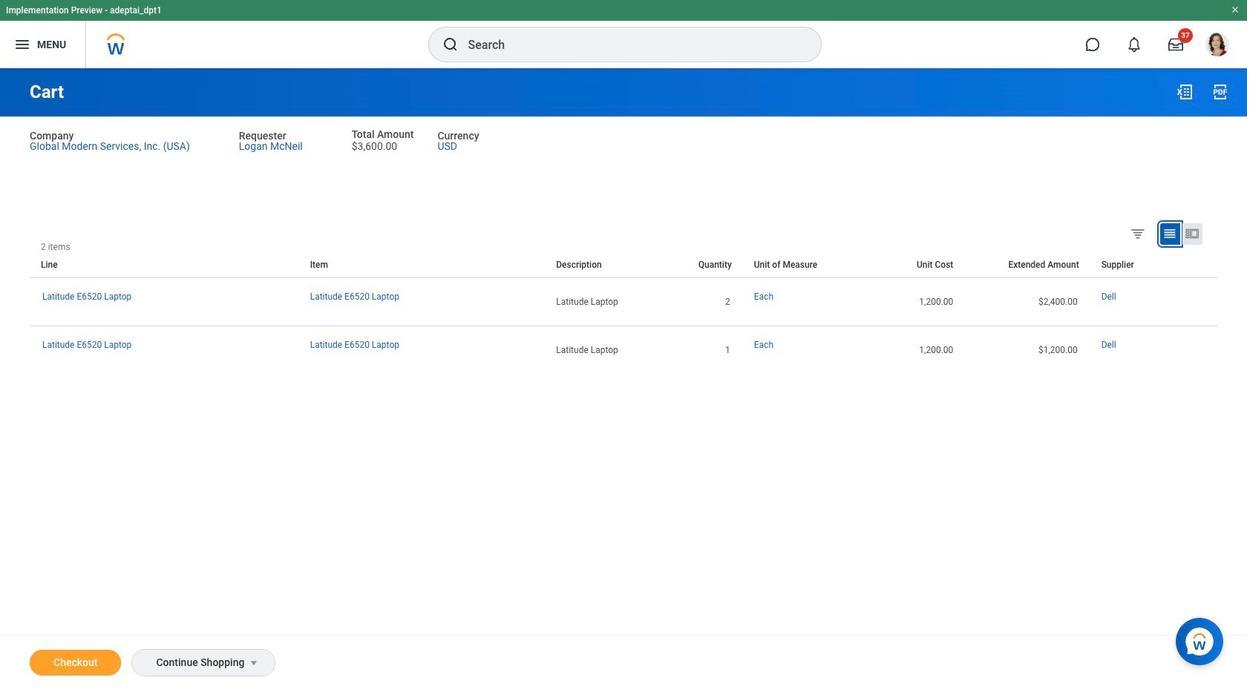 Task type: locate. For each thing, give the bounding box(es) containing it.
profile logan mcneil image
[[1206, 33, 1230, 59]]

export to excel image
[[1176, 83, 1194, 101]]

inbox large image
[[1169, 37, 1184, 52]]

Toggle to List Detail view radio
[[1183, 223, 1203, 245]]

main content
[[0, 68, 1248, 690]]

justify image
[[13, 36, 31, 53]]

notifications large image
[[1127, 37, 1142, 52]]

toggle to grid view image
[[1163, 226, 1178, 241]]

caret down image
[[245, 658, 263, 670]]

select to filter grid data image
[[1130, 226, 1147, 241]]

banner
[[0, 0, 1248, 68]]

view printable version (pdf) image
[[1212, 83, 1230, 101]]

close environment banner image
[[1231, 5, 1240, 14]]

toolbar
[[1207, 242, 1218, 252]]

option group
[[1127, 223, 1214, 248]]

Toggle to Grid view radio
[[1161, 223, 1181, 245]]

search image
[[442, 36, 459, 53]]



Task type: describe. For each thing, give the bounding box(es) containing it.
Search Workday  search field
[[468, 28, 791, 61]]

toggle to list detail view image
[[1185, 226, 1200, 241]]



Task type: vqa. For each thing, say whether or not it's contained in the screenshot.
Compensation "image"
no



